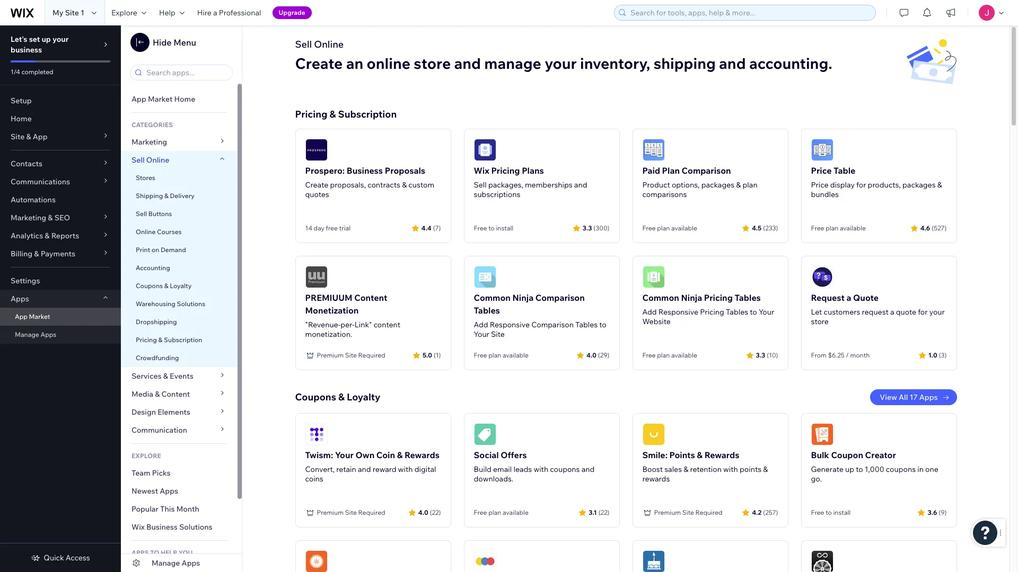 Task type: locate. For each thing, give the bounding box(es) containing it.
responsive for comparison
[[490, 320, 530, 330]]

solutions down month
[[179, 523, 212, 532]]

add inside common ninja comparison tables add responsive comparison tables to your site
[[474, 320, 488, 330]]

and left manage at the top
[[454, 54, 481, 73]]

manage down help
[[152, 559, 180, 568]]

0 horizontal spatial marketing
[[11, 213, 46, 223]]

2 price from the top
[[811, 180, 829, 190]]

0 horizontal spatial up
[[42, 34, 51, 44]]

(527)
[[932, 224, 947, 232]]

create
[[295, 54, 343, 73], [305, 180, 328, 190]]

create inside sell online create an online store and manage your inventory, shipping and accounting.
[[295, 54, 343, 73]]

3.6
[[928, 509, 937, 517]]

0 horizontal spatial add
[[474, 320, 488, 330]]

1 horizontal spatial a
[[847, 293, 851, 303]]

common inside common ninja comparison tables add responsive comparison tables to your site
[[474, 293, 511, 303]]

premium site required for rewards
[[654, 509, 723, 517]]

from
[[811, 352, 827, 360]]

0 horizontal spatial with
[[398, 465, 413, 475]]

2 horizontal spatial with
[[723, 465, 738, 475]]

wix
[[474, 165, 489, 176], [132, 523, 145, 532]]

your inside twism: your own coin & rewards convert, retain and reward with digital coins
[[335, 450, 354, 461]]

1 vertical spatial coupons
[[295, 391, 336, 404]]

home down 'setup'
[[11, 114, 32, 124]]

1 vertical spatial wix
[[132, 523, 145, 532]]

wix down wix pricing plans logo
[[474, 165, 489, 176]]

0 vertical spatial install
[[496, 224, 514, 232]]

free down the downloads.
[[474, 509, 487, 517]]

(22) for with
[[599, 509, 610, 517]]

business down popular this month
[[146, 523, 178, 532]]

pricing & subscription up prospero: business proposals  logo
[[295, 108, 397, 120]]

1 horizontal spatial up
[[845, 465, 854, 475]]

2 coupons from the left
[[886, 465, 916, 475]]

premium down the rewards
[[654, 509, 681, 517]]

1 ninja from the left
[[513, 293, 534, 303]]

solutions down coupons & loyalty link
[[177, 300, 205, 308]]

2 vertical spatial your
[[335, 450, 354, 461]]

coupons & loyalty up twism: your own coin & rewards logo
[[295, 391, 381, 404]]

sell for sell buttons
[[136, 210, 147, 218]]

apps inside newest apps link
[[160, 487, 178, 496]]

coupons & loyalty up "warehousing solutions"
[[136, 282, 192, 290]]

available down the downloads.
[[503, 509, 529, 517]]

to left '1,000' at the bottom right of the page
[[856, 465, 863, 475]]

elements
[[158, 408, 190, 417]]

0 vertical spatial comparison
[[682, 165, 731, 176]]

with right the "leads"
[[534, 465, 548, 475]]

1 horizontal spatial business
[[347, 165, 383, 176]]

coins
[[305, 475, 323, 484]]

to inside bulk coupon creator generate up to 1,000 coupons in one go.
[[856, 465, 863, 475]]

1 horizontal spatial coupons
[[295, 391, 336, 404]]

2 common from the left
[[642, 293, 679, 303]]

1 horizontal spatial marketing
[[132, 137, 167, 147]]

and right shipping
[[719, 54, 746, 73]]

proposals,
[[330, 180, 366, 190]]

required for rewards
[[358, 509, 385, 517]]

set
[[29, 34, 40, 44]]

free plan available for common ninja comparison tables
[[474, 352, 529, 360]]

common inside the 'common ninja pricing tables add responsive pricing tables to your website'
[[642, 293, 679, 303]]

2 horizontal spatial your
[[759, 308, 774, 317]]

reports
[[51, 231, 79, 241]]

1 horizontal spatial 3.3
[[756, 351, 765, 359]]

install for 3.6 (9)
[[833, 509, 851, 517]]

go.
[[811, 475, 822, 484]]

market for app market home
[[148, 94, 173, 104]]

1 horizontal spatial add
[[642, 308, 657, 317]]

free down bundles
[[811, 224, 824, 232]]

1 vertical spatial install
[[833, 509, 851, 517]]

up right the set
[[42, 34, 51, 44]]

1 horizontal spatial app
[[33, 132, 48, 142]]

a up customers
[[847, 293, 851, 303]]

required down "link""
[[358, 352, 385, 360]]

marketing up analytics
[[11, 213, 46, 223]]

1 horizontal spatial home
[[174, 94, 195, 104]]

1 vertical spatial business
[[146, 523, 178, 532]]

to up (29)
[[599, 320, 607, 330]]

business inside prospero: business proposals create proposals, contracts & custom quotes
[[347, 165, 383, 176]]

4.0 left (29)
[[587, 351, 597, 359]]

ninja for pricing
[[681, 293, 702, 303]]

0 horizontal spatial coupons
[[550, 465, 580, 475]]

crowdfunding
[[136, 354, 179, 362]]

analytics & reports button
[[0, 227, 121, 245]]

(300)
[[594, 224, 610, 232]]

your inside the 'common ninja pricing tables add responsive pricing tables to your website'
[[759, 308, 774, 317]]

price table logo image
[[811, 139, 833, 161]]

with inside social offers build email leads with coupons and downloads.
[[534, 465, 548, 475]]

an
[[346, 54, 363, 73]]

0 horizontal spatial app
[[15, 313, 27, 321]]

1.0 (3)
[[928, 351, 947, 359]]

0 vertical spatial subscription
[[338, 108, 397, 120]]

app for app market
[[15, 313, 27, 321]]

0 horizontal spatial loyalty
[[170, 282, 192, 290]]

0 horizontal spatial coupons
[[136, 282, 163, 290]]

0 vertical spatial content
[[354, 293, 387, 303]]

1 packages from the left
[[701, 180, 735, 190]]

hide menu
[[153, 37, 196, 48]]

0 horizontal spatial rewards
[[405, 450, 440, 461]]

coupons left in
[[886, 465, 916, 475]]

common ninja comparison tables add responsive comparison tables to your site
[[474, 293, 607, 339]]

available for social offers
[[503, 509, 529, 517]]

0 vertical spatial business
[[347, 165, 383, 176]]

2 rewards from the left
[[705, 450, 740, 461]]

market
[[148, 94, 173, 104], [29, 313, 50, 321]]

seo
[[54, 213, 70, 223]]

available down display
[[840, 224, 866, 232]]

1 vertical spatial home
[[11, 114, 32, 124]]

common ninja pricing tables logo image
[[642, 266, 665, 288]]

price left display
[[811, 180, 829, 190]]

sell down upgrade button
[[295, 38, 312, 50]]

wix pricing plans sell packages, memberships and subscriptions
[[474, 165, 587, 199]]

a for professional
[[213, 8, 217, 18]]

1 horizontal spatial free to install
[[811, 509, 851, 517]]

0 horizontal spatial manage apps
[[15, 331, 56, 339]]

and right memberships at top
[[574, 180, 587, 190]]

business for proposals
[[347, 165, 383, 176]]

ninja for comparison
[[513, 293, 534, 303]]

pricing inside "wix pricing plans sell packages, memberships and subscriptions"
[[491, 165, 520, 176]]

0 vertical spatial pricing & subscription
[[295, 108, 397, 120]]

free down 'website'
[[642, 352, 656, 360]]

apps down settings
[[11, 294, 29, 304]]

1 horizontal spatial coupons
[[886, 465, 916, 475]]

loyalty marketing logo image
[[474, 551, 496, 573]]

0 horizontal spatial wix
[[132, 523, 145, 532]]

1 horizontal spatial pricing & subscription
[[295, 108, 397, 120]]

17
[[910, 393, 918, 403]]

1 vertical spatial add
[[474, 320, 488, 330]]

2 sidebar element from the left
[[121, 25, 242, 573]]

0 vertical spatial a
[[213, 8, 217, 18]]

0 horizontal spatial manage
[[15, 331, 39, 339]]

site
[[65, 8, 79, 18], [11, 132, 25, 142], [491, 330, 505, 339], [345, 352, 357, 360], [345, 509, 357, 517], [682, 509, 694, 517]]

4.0 down digital
[[418, 509, 428, 517]]

premium site required down retain
[[317, 509, 385, 517]]

0 horizontal spatial free to install
[[474, 224, 514, 232]]

common down the common ninja pricing tables logo
[[642, 293, 679, 303]]

rewards inside smile: points & rewards boost sales & retention with points & rewards
[[705, 450, 740, 461]]

0 horizontal spatial market
[[29, 313, 50, 321]]

plan for common ninja pricing tables
[[657, 352, 670, 360]]

4.2
[[752, 509, 762, 517]]

0 vertical spatial online
[[314, 38, 344, 50]]

1 rewards from the left
[[405, 450, 440, 461]]

1 horizontal spatial common
[[642, 293, 679, 303]]

0 vertical spatial home
[[174, 94, 195, 104]]

and down own
[[358, 465, 371, 475]]

1 vertical spatial marketing
[[11, 213, 46, 223]]

with left points
[[723, 465, 738, 475]]

1 horizontal spatial subscription
[[338, 108, 397, 120]]

delivery
[[170, 192, 195, 200]]

add inside the 'common ninja pricing tables add responsive pricing tables to your website'
[[642, 308, 657, 317]]

plan for common ninja comparison tables
[[489, 352, 501, 360]]

required down retention at the right of page
[[696, 509, 723, 517]]

1 vertical spatial up
[[845, 465, 854, 475]]

home down the search apps... field
[[174, 94, 195, 104]]

0 vertical spatial 4.0
[[587, 351, 597, 359]]

available for common ninja comparison tables
[[503, 352, 529, 360]]

own
[[356, 450, 375, 461]]

marketing inside popup button
[[11, 213, 46, 223]]

1 horizontal spatial your
[[474, 330, 489, 339]]

premium site required down sales
[[654, 509, 723, 517]]

coupons inside coupons & loyalty link
[[136, 282, 163, 290]]

4.6 (527)
[[920, 224, 947, 232]]

2 vertical spatial app
[[15, 313, 27, 321]]

1 horizontal spatial your
[[545, 54, 577, 73]]

4.0 for twism: your own coin & rewards
[[418, 509, 428, 517]]

comparison inside paid plan comparison product options, packages & plan comparisons
[[682, 165, 731, 176]]

premium down monetization. on the left bottom
[[317, 352, 344, 360]]

coupons inside bulk coupon creator generate up to 1,000 coupons in one go.
[[886, 465, 916, 475]]

1 horizontal spatial manage
[[152, 559, 180, 568]]

sell left buttons
[[136, 210, 147, 218]]

free down go.
[[811, 509, 824, 517]]

free for common ninja comparison tables
[[474, 352, 487, 360]]

for
[[857, 180, 866, 190], [918, 308, 928, 317]]

common down common ninja comparison tables logo
[[474, 293, 511, 303]]

3.6 (9)
[[928, 509, 947, 517]]

plan
[[743, 180, 758, 190], [657, 224, 670, 232], [826, 224, 839, 232], [489, 352, 501, 360], [657, 352, 670, 360], [489, 509, 501, 517]]

premium site required
[[317, 352, 385, 360], [317, 509, 385, 517], [654, 509, 723, 517]]

1 vertical spatial manage apps
[[152, 559, 200, 568]]

view all 17 apps link
[[870, 390, 957, 406]]

accounting link
[[121, 259, 238, 277]]

with left digital
[[398, 465, 413, 475]]

free to install down subscriptions
[[474, 224, 514, 232]]

0 horizontal spatial a
[[213, 8, 217, 18]]

and
[[454, 54, 481, 73], [719, 54, 746, 73], [574, 180, 587, 190], [358, 465, 371, 475], [582, 465, 595, 475]]

shipping & delivery link
[[121, 187, 238, 205]]

store right the online
[[414, 54, 451, 73]]

explore
[[132, 452, 161, 460]]

0 vertical spatial manage apps
[[15, 331, 56, 339]]

create left "an"
[[295, 54, 343, 73]]

app down the home link at the top of the page
[[33, 132, 48, 142]]

0 horizontal spatial (22)
[[430, 509, 441, 517]]

day
[[314, 224, 325, 232]]

comparison for paid plan comparison
[[682, 165, 731, 176]]

sell inside "wix pricing plans sell packages, memberships and subscriptions"
[[474, 180, 487, 190]]

1 horizontal spatial wix
[[474, 165, 489, 176]]

0 vertical spatial price
[[811, 165, 832, 176]]

home link
[[0, 110, 121, 128]]

pricing & subscription inside the sidebar element
[[136, 336, 202, 344]]

1 horizontal spatial install
[[833, 509, 851, 517]]

market down apps 'dropdown button'
[[29, 313, 50, 321]]

install down subscriptions
[[496, 224, 514, 232]]

custom
[[409, 180, 434, 190]]

with inside smile: points & rewards boost sales & retention with points & rewards
[[723, 465, 738, 475]]

website
[[642, 317, 671, 327]]

0 horizontal spatial packages
[[701, 180, 735, 190]]

1 vertical spatial loyalty
[[347, 391, 381, 404]]

your right quote
[[929, 308, 945, 317]]

1 with from the left
[[398, 465, 413, 475]]

0 horizontal spatial for
[[857, 180, 866, 190]]

1 coupons from the left
[[550, 465, 580, 475]]

wix inside "wix pricing plans sell packages, memberships and subscriptions"
[[474, 165, 489, 176]]

marketing & seo button
[[0, 209, 121, 227]]

(22) for rewards
[[430, 509, 441, 517]]

manage down app market
[[15, 331, 39, 339]]

add
[[642, 308, 657, 317], [474, 320, 488, 330]]

a for quote
[[847, 293, 851, 303]]

packages inside price table price display for products, packages & bundles
[[903, 180, 936, 190]]

premiuum content monetization logo image
[[305, 266, 327, 288]]

sidebar element
[[0, 25, 121, 573], [121, 25, 242, 573]]

manage apps down app market
[[15, 331, 56, 339]]

1 horizontal spatial rewards
[[705, 450, 740, 461]]

manage apps
[[15, 331, 56, 339], [152, 559, 200, 568]]

manage apps down help
[[152, 559, 200, 568]]

0 vertical spatial for
[[857, 180, 866, 190]]

shipping
[[136, 192, 163, 200]]

1 vertical spatial manage
[[152, 559, 180, 568]]

responsive inside the 'common ninja pricing tables add responsive pricing tables to your website'
[[659, 308, 698, 317]]

app for app market home
[[132, 94, 146, 104]]

coupons right the "leads"
[[550, 465, 580, 475]]

up down coupon
[[845, 465, 854, 475]]

1 vertical spatial your
[[545, 54, 577, 73]]

analytics & reports
[[11, 231, 79, 241]]

1 vertical spatial comparison
[[535, 293, 585, 303]]

apps inside apps 'dropdown button'
[[11, 294, 29, 304]]

1 vertical spatial a
[[847, 293, 851, 303]]

content inside premiuum content monetization "revenue-per-link" content monetization.
[[354, 293, 387, 303]]

available down common ninja comparison tables add responsive comparison tables to your site
[[503, 352, 529, 360]]

apps down you
[[182, 559, 200, 568]]

help button
[[153, 0, 191, 25]]

add for common ninja comparison tables
[[474, 320, 488, 330]]

rewards up digital
[[405, 450, 440, 461]]

your inside common ninja comparison tables add responsive comparison tables to your site
[[474, 330, 489, 339]]

price down "price table logo" on the top right of the page
[[811, 165, 832, 176]]

2 horizontal spatial app
[[132, 94, 146, 104]]

sell inside sell online create an online store and manage your inventory, shipping and accounting.
[[295, 38, 312, 50]]

free for social offers
[[474, 509, 487, 517]]

wix for pricing
[[474, 165, 489, 176]]

a left quote
[[890, 308, 894, 317]]

0 vertical spatial coupons
[[136, 282, 163, 290]]

shipping
[[654, 54, 716, 73]]

add down common ninja comparison tables logo
[[474, 320, 488, 330]]

app inside popup button
[[33, 132, 48, 142]]

apps inside view all 17 apps link
[[919, 393, 938, 403]]

& inside twism: your own coin & rewards convert, retain and reward with digital coins
[[397, 450, 403, 461]]

price
[[811, 165, 832, 176], [811, 180, 829, 190]]

14 day free trial
[[305, 224, 351, 232]]

create down prospero:
[[305, 180, 328, 190]]

3 with from the left
[[723, 465, 738, 475]]

coupons down "accounting"
[[136, 282, 163, 290]]

online
[[367, 54, 410, 73]]

pricing & subscription down "dropshipping" link
[[136, 336, 202, 344]]

marketing for marketing & seo
[[11, 213, 46, 223]]

2 packages from the left
[[903, 180, 936, 190]]

coupons & loyalty link
[[121, 277, 238, 295]]

paid plan comparison logo image
[[642, 139, 665, 161]]

add down the common ninja pricing tables logo
[[642, 308, 657, 317]]

1 vertical spatial 4.0
[[418, 509, 428, 517]]

bulk coupon creator generate up to 1,000 coupons in one go.
[[811, 450, 939, 484]]

common ninja pricing tables add responsive pricing tables to your website
[[642, 293, 774, 327]]

0 vertical spatial coupons & loyalty
[[136, 282, 192, 290]]

available
[[671, 224, 697, 232], [840, 224, 866, 232], [503, 352, 529, 360], [671, 352, 697, 360], [503, 509, 529, 517]]

sell up stores
[[132, 155, 145, 165]]

1 vertical spatial manage apps link
[[121, 555, 242, 573]]

inventory,
[[580, 54, 650, 73]]

1 horizontal spatial with
[[534, 465, 548, 475]]

subscriptions
[[474, 190, 520, 199]]

1 horizontal spatial for
[[918, 308, 928, 317]]

available for price table
[[840, 224, 866, 232]]

coupons up twism: your own coin & rewards logo
[[295, 391, 336, 404]]

a right hire
[[213, 8, 217, 18]]

content up "link""
[[354, 293, 387, 303]]

your right manage at the top
[[545, 54, 577, 73]]

2 vertical spatial your
[[929, 308, 945, 317]]

quick
[[44, 554, 64, 563]]

create inside prospero: business proposals create proposals, contracts & custom quotes
[[305, 180, 328, 190]]

0 horizontal spatial content
[[161, 390, 190, 399]]

automations
[[11, 195, 56, 205]]

0 horizontal spatial store
[[414, 54, 451, 73]]

required down the reward
[[358, 509, 385, 517]]

free to install down go.
[[811, 509, 851, 517]]

wix down popular on the bottom left of the page
[[132, 523, 145, 532]]

to down generate
[[826, 509, 832, 517]]

1 (22) from the left
[[430, 509, 441, 517]]

business
[[347, 165, 383, 176], [146, 523, 178, 532]]

rewards up retention at the right of page
[[705, 450, 740, 461]]

install down generate
[[833, 509, 851, 517]]

products,
[[868, 180, 901, 190]]

media
[[132, 390, 153, 399]]

store down request
[[811, 317, 829, 327]]

free for price table
[[811, 224, 824, 232]]

1 horizontal spatial ninja
[[681, 293, 702, 303]]

2 with from the left
[[534, 465, 548, 475]]

available down the 'common ninja pricing tables add responsive pricing tables to your website'
[[671, 352, 697, 360]]

3.3 for 3.3 (300)
[[583, 224, 592, 232]]

1 horizontal spatial 4.0
[[587, 351, 597, 359]]

to up 3.3 (10)
[[750, 308, 757, 317]]

1 common from the left
[[474, 293, 511, 303]]

plan for price table
[[826, 224, 839, 232]]

free plan available for price table
[[811, 224, 866, 232]]

newest
[[132, 487, 158, 496]]

media & content link
[[121, 386, 238, 404]]

0 vertical spatial create
[[295, 54, 343, 73]]

services
[[132, 372, 162, 381]]

0 vertical spatial 3.3
[[583, 224, 592, 232]]

1 price from the top
[[811, 165, 832, 176]]

for inside request a quote let customers request a quote for your store
[[918, 308, 928, 317]]

2 ninja from the left
[[681, 293, 702, 303]]

options,
[[672, 180, 700, 190]]

marketing for marketing
[[132, 137, 167, 147]]

packages right products,
[[903, 180, 936, 190]]

contracts
[[368, 180, 400, 190]]

ninja inside the 'common ninja pricing tables add responsive pricing tables to your website'
[[681, 293, 702, 303]]

rewards
[[405, 450, 440, 461], [705, 450, 740, 461]]

app down settings
[[15, 313, 27, 321]]

1 vertical spatial your
[[474, 330, 489, 339]]

table
[[834, 165, 856, 176]]

warehousing solutions
[[136, 300, 205, 308]]

3.3 left (300)
[[583, 224, 592, 232]]

settings
[[11, 276, 40, 286]]

quotes
[[305, 190, 329, 199]]

subscription down "dropshipping" link
[[164, 336, 202, 344]]

manage apps link down app market
[[0, 326, 121, 344]]

manage apps link down wix business solutions link
[[121, 555, 242, 573]]

categories
[[132, 121, 173, 129]]

3.3 left (10)
[[756, 351, 765, 359]]

your inside let's set up your business
[[52, 34, 69, 44]]

online inside sell online create an online store and manage your inventory, shipping and accounting.
[[314, 38, 344, 50]]

0 vertical spatial manage apps link
[[0, 326, 121, 344]]

1 vertical spatial app
[[33, 132, 48, 142]]

and up 3.1
[[582, 465, 595, 475]]

0 vertical spatial your
[[52, 34, 69, 44]]

business for solutions
[[146, 523, 178, 532]]

3.3 (300)
[[583, 224, 610, 232]]

required for link"
[[358, 352, 385, 360]]

app up categories
[[132, 94, 146, 104]]

market up categories
[[148, 94, 173, 104]]

1 vertical spatial solutions
[[179, 523, 212, 532]]

1 vertical spatial create
[[305, 180, 328, 190]]

a
[[213, 8, 217, 18], [847, 293, 851, 303], [890, 308, 894, 317]]

ninja inside common ninja comparison tables add responsive comparison tables to your site
[[513, 293, 534, 303]]

0 vertical spatial responsive
[[659, 308, 698, 317]]

free for bulk coupon creator
[[811, 509, 824, 517]]

1 horizontal spatial content
[[354, 293, 387, 303]]

prospero: business proposals create proposals, contracts & custom quotes
[[305, 165, 434, 199]]

(22) down digital
[[430, 509, 441, 517]]

2 (22) from the left
[[599, 509, 610, 517]]

premium for premiuum
[[317, 352, 344, 360]]

communications
[[11, 177, 70, 187]]

content up elements at the left bottom of page
[[161, 390, 190, 399]]

0 horizontal spatial home
[[11, 114, 32, 124]]

apps up this
[[160, 487, 178, 496]]

free for common ninja pricing tables
[[642, 352, 656, 360]]

prospero:
[[305, 165, 345, 176]]

popular
[[132, 505, 159, 514]]

subscription down "an"
[[338, 108, 397, 120]]

apps right 17
[[919, 393, 938, 403]]

smile:
[[642, 450, 668, 461]]

1,000
[[865, 465, 884, 475]]

points
[[670, 450, 695, 461]]

birthday & loyalty club logo image
[[642, 551, 665, 573]]

for right display
[[857, 180, 866, 190]]

and inside twism: your own coin & rewards convert, retain and reward with digital coins
[[358, 465, 371, 475]]

0 vertical spatial app
[[132, 94, 146, 104]]

apps
[[132, 549, 149, 557]]

1 sidebar element from the left
[[0, 25, 121, 573]]

1 vertical spatial for
[[918, 308, 928, 317]]

required
[[358, 352, 385, 360], [358, 509, 385, 517], [696, 509, 723, 517]]

2 horizontal spatial your
[[929, 308, 945, 317]]

for right quote
[[918, 308, 928, 317]]

4.0 (29)
[[587, 351, 610, 359]]

monetization.
[[305, 330, 352, 339]]

responsive inside common ninja comparison tables add responsive comparison tables to your site
[[490, 320, 530, 330]]

2 vertical spatial a
[[890, 308, 894, 317]]



Task type: describe. For each thing, give the bounding box(es) containing it.
required for sales
[[696, 509, 723, 517]]

3.1
[[589, 509, 597, 517]]

wix for business
[[132, 523, 145, 532]]

billing
[[11, 249, 32, 259]]

premium for twism:
[[317, 509, 344, 517]]

sell for sell online
[[132, 155, 145, 165]]

and inside "wix pricing plans sell packages, memberships and subscriptions"
[[574, 180, 587, 190]]

$6.25
[[828, 352, 845, 360]]

help
[[161, 549, 177, 557]]

online for sell online
[[146, 155, 169, 165]]

available for common ninja pricing tables
[[671, 352, 697, 360]]

digital
[[415, 465, 436, 475]]

for inside price table price display for products, packages & bundles
[[857, 180, 866, 190]]

site inside common ninja comparison tables add responsive comparison tables to your site
[[491, 330, 505, 339]]

social
[[474, 450, 499, 461]]

stores
[[136, 174, 155, 182]]

twism: your own coin & rewards logo image
[[305, 424, 327, 446]]

team picks link
[[121, 465, 238, 483]]

newest apps
[[132, 487, 178, 496]]

social offers logo image
[[474, 424, 496, 446]]

0 horizontal spatial coupons & loyalty
[[136, 282, 192, 290]]

free down comparisons
[[642, 224, 656, 232]]

2 horizontal spatial a
[[890, 308, 894, 317]]

plan
[[662, 165, 680, 176]]

sell for sell online create an online store and manage your inventory, shipping and accounting.
[[295, 38, 312, 50]]

content
[[374, 320, 400, 330]]

all
[[899, 393, 908, 403]]

apps down app market link
[[41, 331, 56, 339]]

services & events link
[[121, 368, 238, 386]]

print on demand link
[[121, 241, 238, 259]]

store inside request a quote let customers request a quote for your store
[[811, 317, 829, 327]]

unlimited spin to win logo image
[[811, 551, 833, 573]]

to inside the 'common ninja pricing tables add responsive pricing tables to your website'
[[750, 308, 757, 317]]

Search apps... field
[[143, 65, 229, 80]]

smile: points & rewards boost sales & retention with points & rewards
[[642, 450, 768, 484]]

0 vertical spatial loyalty
[[170, 282, 192, 290]]

premium for smile:
[[654, 509, 681, 517]]

marketing link
[[121, 133, 238, 151]]

per-
[[341, 320, 355, 330]]

1 vertical spatial subscription
[[164, 336, 202, 344]]

sell online create an online store and manage your inventory, shipping and accounting.
[[295, 38, 833, 73]]

request a quote logo image
[[811, 266, 833, 288]]

my site 1
[[53, 8, 84, 18]]

(257)
[[763, 509, 778, 517]]

app market
[[15, 313, 50, 321]]

your inside request a quote let customers request a quote for your store
[[929, 308, 945, 317]]

1.0
[[928, 351, 937, 359]]

sell buttons link
[[121, 205, 238, 223]]

and inside social offers build email leads with coupons and downloads.
[[582, 465, 595, 475]]

automations link
[[0, 191, 121, 209]]

plan inside paid plan comparison product options, packages & plan comparisons
[[743, 180, 758, 190]]

your for common ninja comparison tables
[[474, 330, 489, 339]]

coupon
[[831, 450, 863, 461]]

free down subscriptions
[[474, 224, 487, 232]]

to down subscriptions
[[489, 224, 495, 232]]

sales
[[665, 465, 682, 475]]

free plan available for social offers
[[474, 509, 529, 517]]

0 vertical spatial solutions
[[177, 300, 205, 308]]

online courses link
[[121, 223, 238, 241]]

1 vertical spatial content
[[161, 390, 190, 399]]

free to install for 3.6 (9)
[[811, 509, 851, 517]]

14
[[305, 224, 312, 232]]

retention
[[690, 465, 722, 475]]

warehousing solutions link
[[121, 295, 238, 313]]

online courses
[[136, 228, 182, 236]]

4.5
[[752, 224, 762, 232]]

with inside twism: your own coin & rewards convert, retain and reward with digital coins
[[398, 465, 413, 475]]

billing & payments
[[11, 249, 75, 259]]

prospero: business proposals  logo image
[[305, 139, 327, 161]]

completed
[[21, 68, 53, 76]]

generate
[[811, 465, 844, 475]]

let's set up your business
[[11, 34, 69, 55]]

proposals
[[385, 165, 425, 176]]

print
[[136, 246, 150, 254]]

communication link
[[121, 422, 238, 440]]

premium site required for "revenue-
[[317, 352, 385, 360]]

dropshipping link
[[121, 313, 238, 331]]

sell buttons
[[136, 210, 172, 218]]

available down comparisons
[[671, 224, 697, 232]]

plan for social offers
[[489, 509, 501, 517]]

responsive for pricing
[[659, 308, 698, 317]]

market for app market
[[29, 313, 50, 321]]

build
[[474, 465, 492, 475]]

sell online
[[132, 155, 169, 165]]

display
[[830, 180, 855, 190]]

smile: points & rewards logo image
[[642, 424, 665, 446]]

wix loyalty program logo image
[[305, 551, 327, 573]]

accounting
[[136, 264, 170, 272]]

customers
[[824, 308, 860, 317]]

sell online link
[[121, 151, 238, 169]]

0 vertical spatial manage
[[15, 331, 39, 339]]

comparison for common ninja comparison tables
[[535, 293, 585, 303]]

(29)
[[598, 351, 610, 359]]

analytics
[[11, 231, 43, 241]]

bulk coupon creator logo image
[[811, 424, 833, 446]]

business
[[11, 45, 42, 55]]

premium site required for coin
[[317, 509, 385, 517]]

one
[[925, 465, 939, 475]]

rewards inside twism: your own coin & rewards convert, retain and reward with digital coins
[[405, 450, 440, 461]]

link"
[[355, 320, 372, 330]]

common ninja comparison tables logo image
[[474, 266, 496, 288]]

4.6
[[920, 224, 930, 232]]

wix pricing plans logo image
[[474, 139, 496, 161]]

to inside common ninja comparison tables add responsive comparison tables to your site
[[599, 320, 607, 330]]

4.0 for common ninja comparison tables
[[587, 351, 597, 359]]

sidebar element containing hide menu
[[121, 25, 242, 573]]

common for common ninja comparison tables
[[474, 293, 511, 303]]

setup
[[11, 96, 32, 106]]

price table price display for products, packages & bundles
[[811, 165, 942, 199]]

5.0 (1)
[[423, 351, 441, 359]]

your inside sell online create an online store and manage your inventory, shipping and accounting.
[[545, 54, 577, 73]]

view all 17 apps
[[880, 393, 938, 403]]

wix business solutions
[[132, 523, 212, 532]]

sidebar element containing let's set up your business
[[0, 25, 121, 573]]

site & app button
[[0, 128, 121, 146]]

4.4
[[421, 224, 432, 232]]

3.1 (22)
[[589, 509, 610, 517]]

site inside popup button
[[11, 132, 25, 142]]

& inside price table price display for products, packages & bundles
[[937, 180, 942, 190]]

install for 3.3 (300)
[[496, 224, 514, 232]]

offers
[[501, 450, 527, 461]]

free to install for 3.3 (300)
[[474, 224, 514, 232]]

1 horizontal spatial manage apps
[[152, 559, 200, 568]]

add for common ninja pricing tables
[[642, 308, 657, 317]]

email
[[493, 465, 512, 475]]

hire a professional link
[[191, 0, 268, 25]]

coupons inside social offers build email leads with coupons and downloads.
[[550, 465, 580, 475]]

boost
[[642, 465, 663, 475]]

2 vertical spatial comparison
[[531, 320, 574, 330]]

up inside bulk coupon creator generate up to 1,000 coupons in one go.
[[845, 465, 854, 475]]

1 horizontal spatial coupons & loyalty
[[295, 391, 381, 404]]

packages inside paid plan comparison product options, packages & plan comparisons
[[701, 180, 735, 190]]

warehousing
[[136, 300, 175, 308]]

team picks
[[132, 469, 171, 478]]

3.3 for 3.3 (10)
[[756, 351, 765, 359]]

Search for tools, apps, help & more... field
[[627, 5, 872, 20]]

your for common ninja pricing tables
[[759, 308, 774, 317]]

plans
[[522, 165, 544, 176]]

this
[[160, 505, 175, 514]]

creator
[[865, 450, 896, 461]]

contacts
[[11, 159, 42, 169]]

menu
[[174, 37, 196, 48]]

2 vertical spatial online
[[136, 228, 156, 236]]

online for sell online create an online store and manage your inventory, shipping and accounting.
[[314, 38, 344, 50]]

common for common ninja pricing tables
[[642, 293, 679, 303]]

upgrade button
[[272, 6, 312, 19]]

up inside let's set up your business
[[42, 34, 51, 44]]

in
[[918, 465, 924, 475]]

& inside prospero: business proposals create proposals, contracts & custom quotes
[[402, 180, 407, 190]]

(9)
[[939, 509, 947, 517]]

& inside dropdown button
[[34, 249, 39, 259]]

from $6.25 / month
[[811, 352, 870, 360]]

coin
[[376, 450, 395, 461]]

free plan available for common ninja pricing tables
[[642, 352, 697, 360]]

communications button
[[0, 173, 121, 191]]

& inside paid plan comparison product options, packages & plan comparisons
[[736, 180, 741, 190]]

premiuum
[[305, 293, 352, 303]]

apps button
[[0, 290, 121, 308]]

store inside sell online create an online store and manage your inventory, shipping and accounting.
[[414, 54, 451, 73]]

picks
[[152, 469, 171, 478]]

site & app
[[11, 132, 48, 142]]



Task type: vqa. For each thing, say whether or not it's contained in the screenshot.


